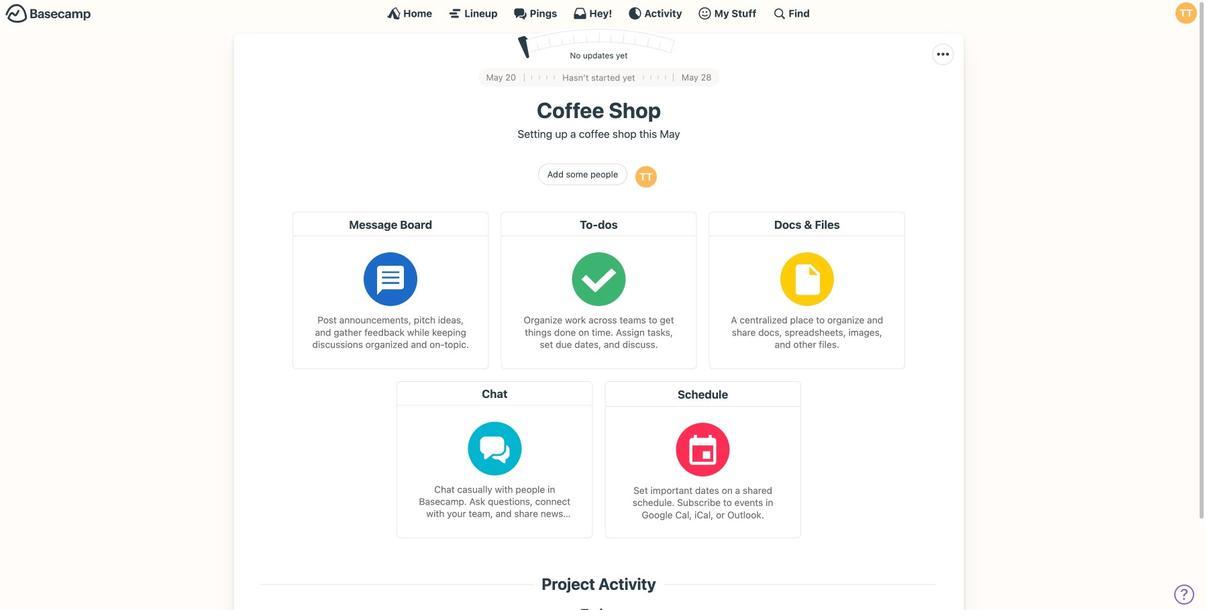 Task type: locate. For each thing, give the bounding box(es) containing it.
1 horizontal spatial terry turtle image
[[1176, 2, 1197, 24]]

1 vertical spatial terry turtle image
[[636, 166, 657, 188]]

terry turtle image inside the 'main' element
[[1176, 2, 1197, 24]]

terry turtle image
[[1176, 2, 1197, 24], [636, 166, 657, 188]]

switch accounts image
[[5, 3, 91, 24]]

main element
[[0, 0, 1205, 26]]

0 vertical spatial terry turtle image
[[1176, 2, 1197, 24]]



Task type: vqa. For each thing, say whether or not it's contained in the screenshot.
"Josh Fiske" Image
no



Task type: describe. For each thing, give the bounding box(es) containing it.
keyboard shortcut: ⌘ + / image
[[773, 7, 786, 20]]

0 horizontal spatial terry turtle image
[[636, 166, 657, 188]]



